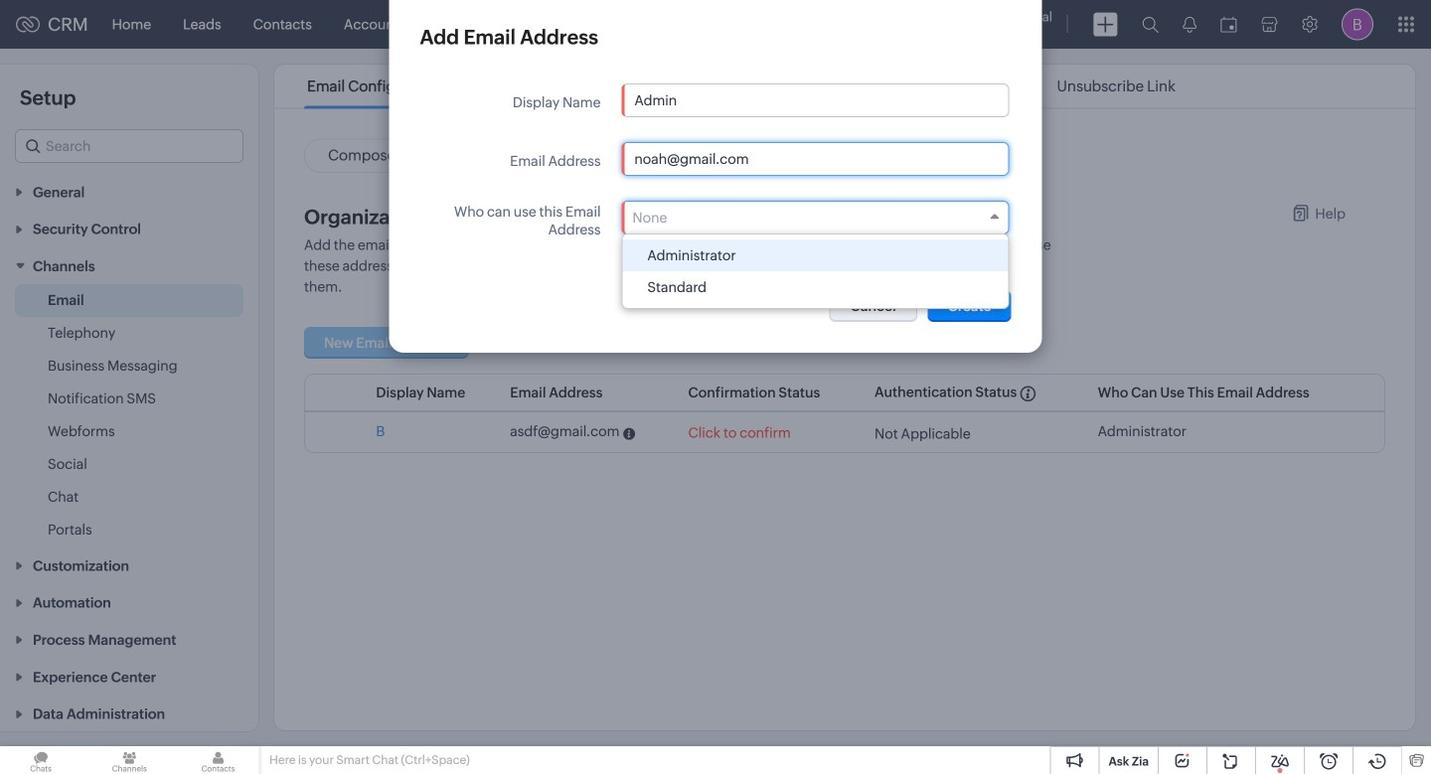 Task type: vqa. For each thing, say whether or not it's contained in the screenshot.
"Profile" element
yes



Task type: describe. For each thing, give the bounding box(es) containing it.
profile element
[[1330, 0, 1385, 48]]

logo image
[[16, 16, 40, 32]]

profile image
[[1342, 8, 1374, 40]]



Task type: locate. For each thing, give the bounding box(es) containing it.
channels image
[[89, 746, 170, 774]]

region
[[0, 284, 258, 547]]

chats image
[[0, 746, 82, 774]]

contacts image
[[177, 746, 259, 774]]

None field
[[622, 201, 1009, 235]]

None text field
[[623, 84, 1008, 116]]

None text field
[[623, 143, 1008, 175]]

list box
[[623, 235, 1008, 308]]

list
[[289, 65, 1194, 108]]



